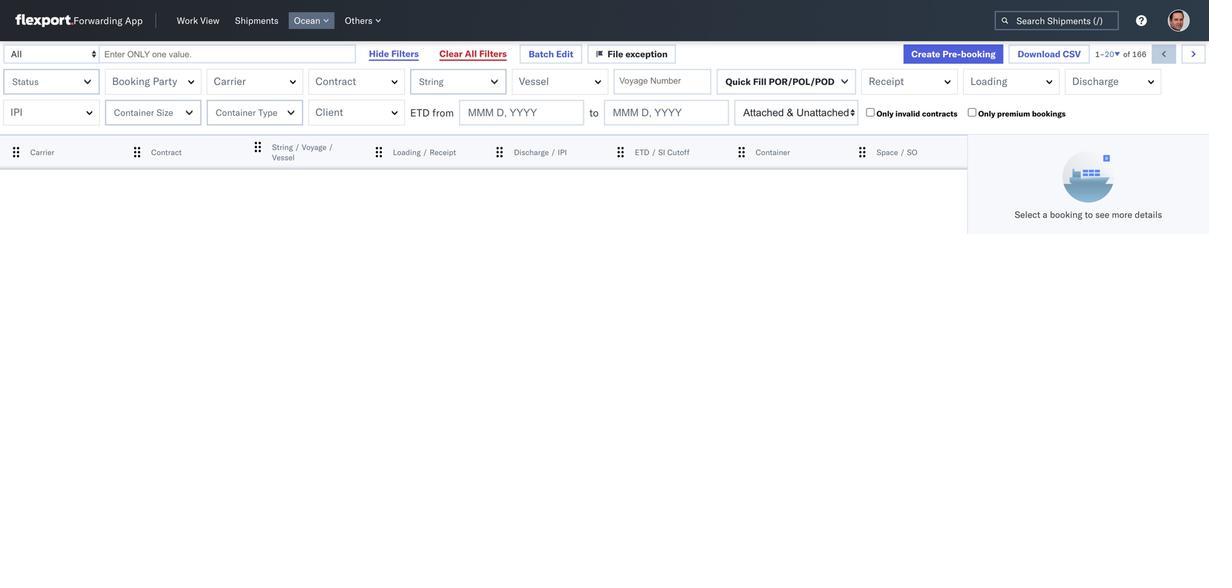 Task type: describe. For each thing, give the bounding box(es) containing it.
por/pol/pod
[[769, 76, 835, 87]]

hide filters button
[[361, 44, 427, 64]]

quick fill por/pol/pod button
[[717, 69, 856, 95]]

hide
[[369, 48, 389, 59]]

1
[[1095, 49, 1100, 59]]

container for container size
[[114, 107, 154, 118]]

container for container type
[[216, 107, 256, 118]]

only invalid contracts
[[877, 109, 958, 118]]

string button
[[410, 69, 507, 95]]

-
[[1100, 49, 1105, 59]]

vessel inside string / voyage / vessel
[[272, 152, 295, 162]]

resize handle column header for carrier
[[105, 135, 121, 169]]

only premium bookings
[[978, 109, 1066, 118]]

resize handle column header for discharge / ipi
[[589, 135, 605, 169]]

view
[[200, 15, 220, 26]]

others
[[345, 15, 373, 26]]

1 horizontal spatial vessel
[[519, 75, 549, 88]]

booking for a
[[1050, 209, 1083, 220]]

loading for loading / receipt
[[393, 147, 421, 157]]

container type
[[216, 107, 278, 118]]

fill
[[753, 76, 767, 87]]

all
[[465, 48, 477, 59]]

of
[[1123, 49, 1130, 59]]

shipments
[[235, 15, 279, 26]]

drag and drop image for carrier
[[10, 146, 22, 158]]

space / so
[[877, 147, 918, 157]]

work view
[[177, 15, 220, 26]]

resize handle column header for container
[[831, 135, 846, 169]]

etd / si cutoff button
[[632, 144, 713, 161]]

/ for space
[[900, 147, 905, 157]]

Voyage Number text field
[[618, 75, 710, 87]]

drag and drop image for discharge / ipi
[[494, 146, 506, 158]]

/ for etd
[[652, 147, 656, 157]]

discharge for discharge / ipi
[[514, 147, 549, 157]]

filters inside button
[[479, 48, 507, 59]]

etd from
[[410, 106, 454, 119]]

/ for discharge
[[551, 147, 556, 157]]

2 mmm d, yyyy text field from the left
[[604, 100, 729, 126]]

edit
[[556, 48, 573, 60]]

csv
[[1063, 48, 1081, 60]]

forwarding app link
[[15, 14, 143, 27]]

create
[[912, 48, 940, 60]]

filters inside "button"
[[391, 48, 419, 59]]

size
[[157, 107, 173, 118]]

party
[[153, 75, 177, 88]]

1 -
[[1095, 49, 1105, 59]]

of 166
[[1123, 49, 1147, 59]]

1 mmm d, yyyy text field from the left
[[459, 100, 584, 126]]

quick
[[726, 76, 751, 87]]

drag and drop image for contract
[[131, 146, 143, 158]]

shipments link
[[230, 12, 284, 29]]

type
[[258, 107, 278, 118]]

flexport. image
[[15, 14, 73, 27]]

booking for pre-
[[961, 48, 996, 60]]

string for string / voyage / vessel
[[272, 142, 293, 152]]

status
[[12, 76, 39, 87]]

download
[[1018, 48, 1061, 60]]

Search Shipments (/) text field
[[995, 11, 1119, 30]]

/ for loading
[[423, 147, 428, 157]]

resize handle column header for string / voyage / vessel
[[347, 135, 363, 169]]

a
[[1043, 209, 1048, 220]]

loading / receipt
[[393, 147, 456, 157]]

cutoff
[[667, 147, 690, 157]]

0 vertical spatial contract
[[316, 75, 356, 88]]

create pre-booking
[[912, 48, 996, 60]]

create pre-booking button
[[904, 44, 1004, 64]]

premium
[[997, 109, 1030, 118]]

pre-
[[943, 48, 961, 60]]

quick fill por/pol/pod
[[726, 76, 835, 87]]

booking party
[[112, 75, 177, 88]]



Task type: locate. For each thing, give the bounding box(es) containing it.
vessel
[[519, 75, 549, 88], [272, 152, 295, 162]]

receipt down from
[[430, 147, 456, 157]]

filters
[[391, 48, 419, 59], [479, 48, 507, 59]]

voyage
[[302, 142, 327, 152]]

2 filters from the left
[[479, 48, 507, 59]]

clear
[[439, 48, 463, 59]]

etd / si cutoff
[[635, 147, 690, 157]]

container inside button
[[114, 107, 154, 118]]

2 drag and drop image from the left
[[373, 146, 385, 158]]

resize handle column header
[[105, 135, 121, 169], [226, 135, 242, 169], [347, 135, 363, 169], [468, 135, 484, 169], [589, 135, 605, 169], [710, 135, 726, 169], [831, 135, 846, 169], [952, 135, 967, 169]]

0 horizontal spatial receipt
[[430, 147, 456, 157]]

1 vertical spatial contract
[[151, 147, 182, 157]]

/
[[295, 142, 300, 152], [329, 142, 333, 152], [423, 147, 428, 157], [551, 147, 556, 157], [652, 147, 656, 157], [900, 147, 905, 157]]

drag and drop image left discharge / ipi
[[494, 146, 506, 158]]

string / voyage / vessel
[[272, 142, 333, 162]]

loading down etd from
[[393, 147, 421, 157]]

etd
[[410, 106, 430, 119], [635, 147, 650, 157]]

select
[[1015, 209, 1040, 220]]

discharge
[[1072, 75, 1119, 88], [514, 147, 549, 157]]

string inside button
[[419, 76, 444, 87]]

etd for etd / si cutoff
[[635, 147, 650, 157]]

discharge / ipi
[[514, 147, 567, 157]]

4 resize handle column header from the left
[[468, 135, 484, 169]]

file
[[608, 48, 623, 60]]

batch edit
[[529, 48, 573, 60]]

only
[[877, 109, 894, 118], [978, 109, 995, 118]]

1 vertical spatial booking
[[1050, 209, 1083, 220]]

resize handle column header left space
[[831, 135, 846, 169]]

from
[[432, 106, 454, 119]]

drag and drop image left loading / receipt
[[373, 146, 385, 158]]

string inside string / voyage / vessel
[[272, 142, 293, 152]]

1 horizontal spatial string
[[419, 76, 444, 87]]

string left voyage
[[272, 142, 293, 152]]

resize handle column header down container type
[[226, 135, 242, 169]]

0 horizontal spatial booking
[[961, 48, 996, 60]]

Enter ONLY one value. text field
[[103, 49, 355, 60]]

0 horizontal spatial discharge
[[514, 147, 549, 157]]

drag and drop image
[[252, 141, 264, 153], [10, 146, 22, 158], [615, 146, 626, 158], [857, 146, 868, 158]]

bookings
[[1032, 109, 1066, 118]]

1 horizontal spatial discharge
[[1072, 75, 1119, 88]]

si
[[658, 147, 665, 157]]

clear all filters
[[439, 48, 507, 59]]

0 vertical spatial vessel
[[519, 75, 549, 88]]

so
[[907, 147, 918, 157]]

contract
[[316, 75, 356, 88], [151, 147, 182, 157]]

only for only invalid contracts
[[877, 109, 894, 118]]

1 vertical spatial carrier
[[30, 147, 54, 157]]

booking right a
[[1050, 209, 1083, 220]]

1 vertical spatial receipt
[[430, 147, 456, 157]]

1 horizontal spatial booking
[[1050, 209, 1083, 220]]

forwarding
[[73, 14, 123, 27]]

work
[[177, 15, 198, 26]]

1 vertical spatial discharge
[[514, 147, 549, 157]]

0 vertical spatial carrier
[[214, 75, 246, 88]]

0 vertical spatial booking
[[961, 48, 996, 60]]

/ inside 'button'
[[652, 147, 656, 157]]

5 resize handle column header from the left
[[589, 135, 605, 169]]

to
[[589, 106, 599, 119], [1085, 209, 1093, 220]]

booking inside button
[[961, 48, 996, 60]]

0 horizontal spatial contract
[[151, 147, 182, 157]]

/ for string
[[295, 142, 300, 152]]

loading up premium
[[970, 75, 1008, 88]]

filters right hide
[[391, 48, 419, 59]]

invalid
[[896, 109, 920, 118]]

carrier
[[214, 75, 246, 88], [30, 147, 54, 157]]

2 horizontal spatial container
[[756, 147, 790, 157]]

exception
[[626, 48, 668, 60]]

resize handle column header down container size
[[105, 135, 121, 169]]

0 horizontal spatial ipi
[[10, 106, 23, 118]]

loading for loading
[[970, 75, 1008, 88]]

drag and drop image for string / voyage / vessel
[[252, 141, 264, 153]]

resize handle column header right cutoff
[[710, 135, 726, 169]]

etd inside 'button'
[[635, 147, 650, 157]]

7 resize handle column header from the left
[[831, 135, 846, 169]]

None checkbox
[[866, 108, 875, 117]]

1 vertical spatial to
[[1085, 209, 1093, 220]]

string up etd from
[[419, 76, 444, 87]]

client
[[316, 106, 343, 118]]

ocean
[[294, 15, 320, 26]]

4 drag and drop image from the left
[[736, 146, 747, 158]]

contract down size
[[151, 147, 182, 157]]

container size
[[114, 107, 173, 118]]

vessel down batch
[[519, 75, 549, 88]]

resize handle column header for space / so
[[952, 135, 967, 169]]

0 horizontal spatial only
[[877, 109, 894, 118]]

more
[[1112, 209, 1133, 220]]

contract up client
[[316, 75, 356, 88]]

20
[[1105, 49, 1114, 59]]

booking right create
[[961, 48, 996, 60]]

receipt up invalid
[[869, 75, 904, 88]]

3 resize handle column header from the left
[[347, 135, 363, 169]]

etd left from
[[410, 106, 430, 119]]

discharge for discharge
[[1072, 75, 1119, 88]]

only left premium
[[978, 109, 995, 118]]

1 horizontal spatial to
[[1085, 209, 1093, 220]]

0 horizontal spatial vessel
[[272, 152, 295, 162]]

0 vertical spatial discharge
[[1072, 75, 1119, 88]]

see
[[1095, 209, 1110, 220]]

container inside button
[[216, 107, 256, 118]]

166
[[1132, 49, 1147, 59]]

only for only premium bookings
[[978, 109, 995, 118]]

drag and drop image for container
[[736, 146, 747, 158]]

etd for etd from
[[410, 106, 430, 119]]

1 vertical spatial etd
[[635, 147, 650, 157]]

0 horizontal spatial loading
[[393, 147, 421, 157]]

download csv button
[[1009, 44, 1090, 64]]

8 resize handle column header from the left
[[952, 135, 967, 169]]

1 horizontal spatial loading
[[970, 75, 1008, 88]]

contracts
[[922, 109, 958, 118]]

ocean button
[[289, 12, 335, 29]]

resize handle column header down contracts
[[952, 135, 967, 169]]

vessel down type
[[272, 152, 295, 162]]

1 horizontal spatial receipt
[[869, 75, 904, 88]]

filters right all
[[479, 48, 507, 59]]

1 vertical spatial string
[[272, 142, 293, 152]]

2 only from the left
[[978, 109, 995, 118]]

booking
[[112, 75, 150, 88]]

1 vertical spatial vessel
[[272, 152, 295, 162]]

1 vertical spatial ipi
[[558, 147, 567, 157]]

0 vertical spatial loading
[[970, 75, 1008, 88]]

1 resize handle column header from the left
[[105, 135, 121, 169]]

status button
[[3, 69, 100, 95]]

0 horizontal spatial string
[[272, 142, 293, 152]]

0 vertical spatial to
[[589, 106, 599, 119]]

others button
[[340, 12, 387, 29]]

etd left si
[[635, 147, 650, 157]]

1 horizontal spatial etd
[[635, 147, 650, 157]]

1 horizontal spatial mmm d, yyyy text field
[[604, 100, 729, 126]]

download csv
[[1018, 48, 1081, 60]]

0 horizontal spatial container
[[114, 107, 154, 118]]

1 horizontal spatial only
[[978, 109, 995, 118]]

string for string
[[419, 76, 444, 87]]

drag and drop image right cutoff
[[736, 146, 747, 158]]

1 drag and drop image from the left
[[131, 146, 143, 158]]

mmm d, yyyy text field down voyage number text box
[[604, 100, 729, 126]]

ipi
[[10, 106, 23, 118], [558, 147, 567, 157]]

0 horizontal spatial to
[[589, 106, 599, 119]]

string
[[419, 76, 444, 87], [272, 142, 293, 152]]

drag and drop image for space / so
[[857, 146, 868, 158]]

resize handle column header right discharge / ipi
[[589, 135, 605, 169]]

container type button
[[207, 100, 303, 126]]

0 horizontal spatial etd
[[410, 106, 430, 119]]

6 resize handle column header from the left
[[710, 135, 726, 169]]

1 horizontal spatial ipi
[[558, 147, 567, 157]]

booking
[[961, 48, 996, 60], [1050, 209, 1083, 220]]

0 vertical spatial string
[[419, 76, 444, 87]]

MMM D, YYYY text field
[[459, 100, 584, 126], [604, 100, 729, 126]]

None checkbox
[[968, 108, 976, 117]]

1 filters from the left
[[391, 48, 419, 59]]

select a booking to see more details
[[1015, 209, 1162, 220]]

only left invalid
[[877, 109, 894, 118]]

resize handle column header right loading / receipt
[[468, 135, 484, 169]]

1 vertical spatial loading
[[393, 147, 421, 157]]

0 vertical spatial receipt
[[869, 75, 904, 88]]

0 horizontal spatial filters
[[391, 48, 419, 59]]

file exception button
[[588, 44, 676, 64], [588, 44, 676, 64]]

work view link
[[172, 12, 225, 29]]

container size button
[[105, 100, 202, 126]]

resize handle column header right voyage
[[347, 135, 363, 169]]

receipt
[[869, 75, 904, 88], [430, 147, 456, 157]]

1 horizontal spatial carrier
[[214, 75, 246, 88]]

0 vertical spatial etd
[[410, 106, 430, 119]]

1 horizontal spatial filters
[[479, 48, 507, 59]]

1 only from the left
[[877, 109, 894, 118]]

batch edit button
[[520, 44, 582, 64], [520, 44, 582, 64]]

clear all filters button
[[432, 44, 515, 64]]

2 resize handle column header from the left
[[226, 135, 242, 169]]

0 horizontal spatial mmm d, yyyy text field
[[459, 100, 584, 126]]

details
[[1135, 209, 1162, 220]]

20 button
[[1105, 49, 1121, 59]]

3 drag and drop image from the left
[[494, 146, 506, 158]]

1 horizontal spatial contract
[[316, 75, 356, 88]]

mmm d, yyyy text field up discharge / ipi
[[459, 100, 584, 126]]

loading
[[970, 75, 1008, 88], [393, 147, 421, 157]]

1 horizontal spatial container
[[216, 107, 256, 118]]

drag and drop image down container size
[[131, 146, 143, 158]]

0 vertical spatial ipi
[[10, 106, 23, 118]]

drag and drop image for loading / receipt
[[373, 146, 385, 158]]

resize handle column header for loading / receipt
[[468, 135, 484, 169]]

forwarding app
[[73, 14, 143, 27]]

0 horizontal spatial carrier
[[30, 147, 54, 157]]

batch
[[529, 48, 554, 60]]

file exception
[[608, 48, 668, 60]]

drag and drop image
[[131, 146, 143, 158], [373, 146, 385, 158], [494, 146, 506, 158], [736, 146, 747, 158]]

app
[[125, 14, 143, 27]]

hide filters
[[369, 48, 419, 59]]

space
[[877, 147, 898, 157]]

resize handle column header for contract
[[226, 135, 242, 169]]

container
[[114, 107, 154, 118], [216, 107, 256, 118], [756, 147, 790, 157]]



Task type: vqa. For each thing, say whether or not it's contained in the screenshot.
Vessel
yes



